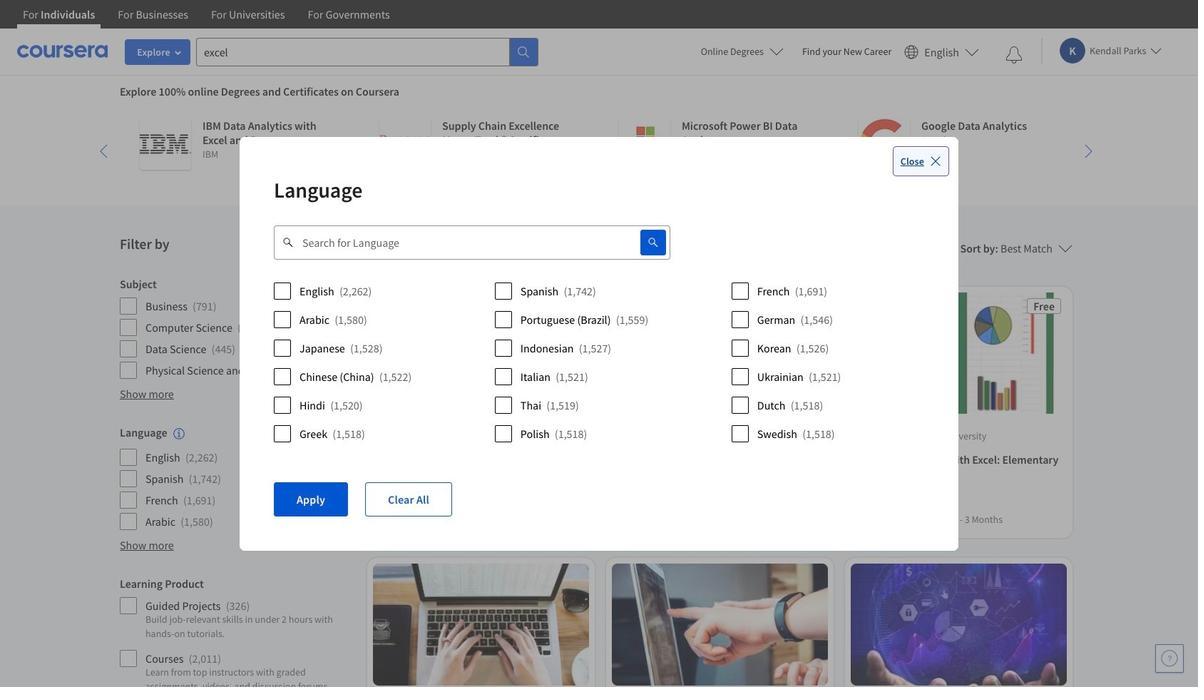 Task type: vqa. For each thing, say whether or not it's contained in the screenshot.
decisiones's Credit offered
no



Task type: locate. For each thing, give the bounding box(es) containing it.
dialog
[[240, 137, 959, 550]]

microsoft image
[[619, 118, 671, 170]]

2 vertical spatial group
[[120, 577, 353, 687]]

group
[[120, 277, 353, 380], [120, 425, 353, 531], [120, 577, 353, 687]]

1 group from the top
[[120, 277, 353, 380]]

coursera image
[[17, 40, 108, 63]]

google image
[[859, 118, 910, 170]]

0 vertical spatial group
[[120, 277, 353, 380]]

select language options element
[[274, 276, 925, 448]]

3 group from the top
[[120, 577, 353, 687]]

ibm image
[[140, 118, 191, 170]]

rutgers university image
[[380, 118, 431, 170]]

1 vertical spatial group
[[120, 425, 353, 531]]

None search field
[[196, 37, 539, 66]]

search image
[[648, 237, 659, 248]]



Task type: describe. For each thing, give the bounding box(es) containing it.
help center image
[[1161, 650, 1179, 667]]

banner navigation
[[11, 0, 401, 29]]

Search by keyword search field
[[294, 225, 607, 259]]

2 group from the top
[[120, 425, 353, 531]]



